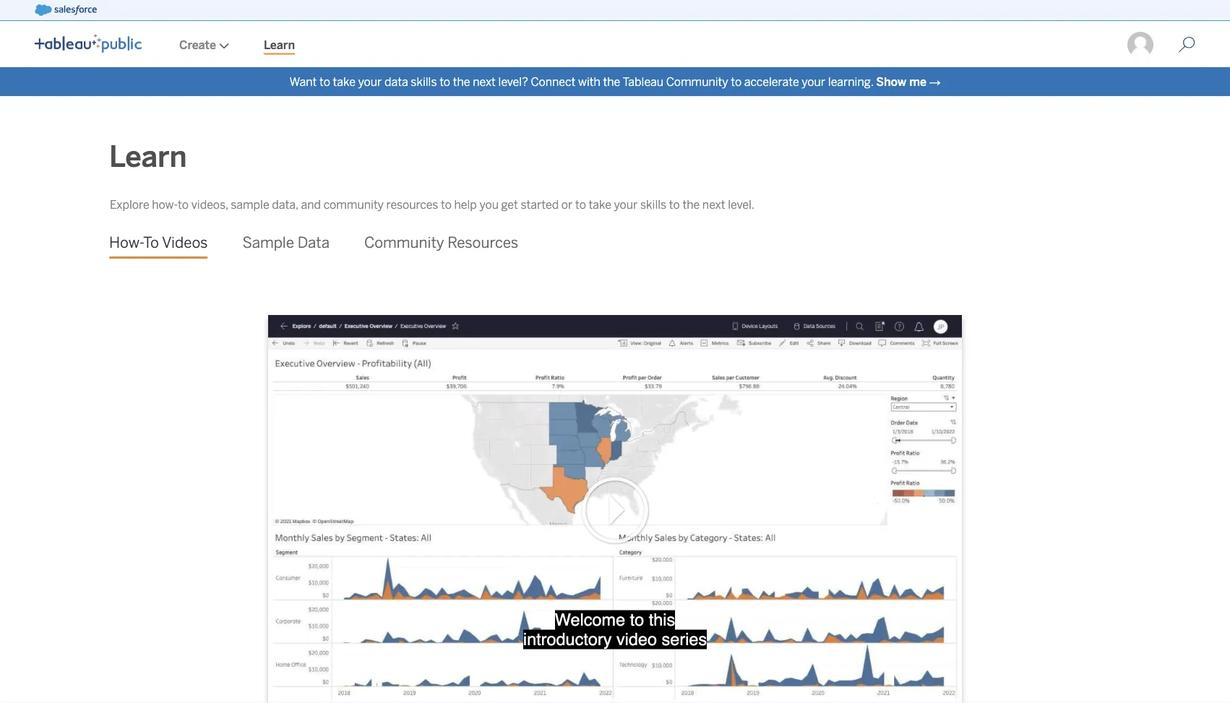 Task type: vqa. For each thing, say whether or not it's contained in the screenshot.
participate in projects designed by the community to help you learn, practice, and apply your data skills. image on the left
no



Task type: locate. For each thing, give the bounding box(es) containing it.
sample data
[[243, 234, 330, 252]]

how-
[[109, 234, 143, 252]]

community resources link
[[364, 223, 519, 263]]

learn
[[264, 38, 295, 52], [109, 140, 187, 174]]

skills
[[411, 75, 437, 89], [641, 198, 667, 211]]

take right 'or'
[[589, 198, 612, 211]]

your left learning.
[[802, 75, 826, 89]]

learning.
[[828, 75, 874, 89]]

to left level.
[[669, 198, 680, 211]]

want
[[290, 75, 317, 89]]

1 horizontal spatial learn
[[264, 38, 295, 52]]

me
[[910, 75, 927, 89]]

learn up how-
[[109, 140, 187, 174]]

show me link
[[876, 75, 927, 89]]

create
[[179, 38, 216, 52]]

the right with
[[603, 75, 621, 89]]

community resources
[[364, 234, 519, 252]]

1 vertical spatial next
[[703, 198, 726, 211]]

sample
[[243, 234, 294, 252]]

explore
[[110, 198, 149, 211]]

0 vertical spatial learn
[[264, 38, 295, 52]]

to
[[320, 75, 330, 89], [440, 75, 451, 89], [731, 75, 742, 89], [178, 198, 189, 211], [441, 198, 452, 211], [576, 198, 586, 211], [669, 198, 680, 211]]

salesforce logo image
[[35, 4, 97, 16]]

1 horizontal spatial community
[[666, 75, 729, 89]]

to right 'or'
[[576, 198, 586, 211]]

sample
[[231, 198, 269, 211]]

1 horizontal spatial take
[[589, 198, 612, 211]]

2 horizontal spatial your
[[802, 75, 826, 89]]

videos,
[[191, 198, 228, 211]]

next
[[473, 75, 496, 89], [703, 198, 726, 211]]

next left level.
[[703, 198, 726, 211]]

0 vertical spatial skills
[[411, 75, 437, 89]]

learn inside learn link
[[264, 38, 295, 52]]

to right the want
[[320, 75, 330, 89]]

learn up the want
[[264, 38, 295, 52]]

how-to videos
[[109, 234, 208, 252]]

community right tableau
[[666, 75, 729, 89]]

community
[[666, 75, 729, 89], [364, 234, 444, 252]]

1 vertical spatial take
[[589, 198, 612, 211]]

to left help
[[441, 198, 452, 211]]

show
[[876, 75, 907, 89]]

the left level?
[[453, 75, 470, 89]]

sample data link
[[243, 223, 330, 263]]

0 horizontal spatial learn
[[109, 140, 187, 174]]

tableau
[[623, 75, 664, 89]]

0 horizontal spatial skills
[[411, 75, 437, 89]]

your for explore how-to videos, sample data, and community resources to help you get started or to take your skills to the next level.
[[614, 198, 638, 211]]

0 vertical spatial take
[[333, 75, 356, 89]]

0 horizontal spatial your
[[358, 75, 382, 89]]

1 horizontal spatial your
[[614, 198, 638, 211]]

the left level.
[[683, 198, 700, 211]]

1 vertical spatial learn
[[109, 140, 187, 174]]

to
[[143, 234, 159, 252]]

take
[[333, 75, 356, 89], [589, 198, 612, 211]]

1 vertical spatial community
[[364, 234, 444, 252]]

0 horizontal spatial next
[[473, 75, 496, 89]]

your left 'data'
[[358, 75, 382, 89]]

1 horizontal spatial the
[[603, 75, 621, 89]]

1 vertical spatial skills
[[641, 198, 667, 211]]

take right the want
[[333, 75, 356, 89]]

tara.schultz image
[[1127, 30, 1155, 59]]

community down resources
[[364, 234, 444, 252]]

next left level?
[[473, 75, 496, 89]]

your right 'or'
[[614, 198, 638, 211]]

0 horizontal spatial community
[[364, 234, 444, 252]]

your
[[358, 75, 382, 89], [802, 75, 826, 89], [614, 198, 638, 211]]

resources
[[448, 234, 519, 252]]

to right 'data'
[[440, 75, 451, 89]]

your for want to take your data skills to the next level? connect with the tableau community to accelerate your learning. show me →
[[802, 75, 826, 89]]

the
[[453, 75, 470, 89], [603, 75, 621, 89], [683, 198, 700, 211]]



Task type: describe. For each thing, give the bounding box(es) containing it.
get
[[502, 198, 518, 211]]

logo image
[[35, 34, 142, 53]]

level.
[[728, 198, 755, 211]]

level?
[[499, 75, 528, 89]]

how-to videos link
[[109, 223, 208, 263]]

0 horizontal spatial take
[[333, 75, 356, 89]]

resources
[[386, 198, 438, 211]]

help
[[454, 198, 477, 211]]

community inside community resources link
[[364, 234, 444, 252]]

community
[[324, 198, 384, 211]]

0 vertical spatial next
[[473, 75, 496, 89]]

and
[[301, 198, 321, 211]]

with
[[578, 75, 601, 89]]

0 vertical spatial community
[[666, 75, 729, 89]]

want to take your data skills to the next level? connect with the tableau community to accelerate your learning. show me →
[[290, 75, 941, 89]]

go to search image
[[1161, 36, 1213, 54]]

data
[[385, 75, 408, 89]]

create button
[[162, 22, 247, 67]]

or
[[562, 198, 573, 211]]

explore how-to videos, sample data, and community resources to help you get started or to take your skills to the next level.
[[110, 198, 755, 211]]

accelerate
[[745, 75, 800, 89]]

learn link
[[247, 22, 312, 67]]

1 horizontal spatial next
[[703, 198, 726, 211]]

started
[[521, 198, 559, 211]]

you
[[480, 198, 499, 211]]

data,
[[272, 198, 299, 211]]

connect
[[531, 75, 576, 89]]

how-
[[152, 198, 178, 211]]

1 horizontal spatial skills
[[641, 198, 667, 211]]

data
[[298, 234, 330, 252]]

videos
[[162, 234, 208, 252]]

→
[[930, 75, 941, 89]]

2 horizontal spatial the
[[683, 198, 700, 211]]

0 horizontal spatial the
[[453, 75, 470, 89]]

to left accelerate
[[731, 75, 742, 89]]

to left videos,
[[178, 198, 189, 211]]



